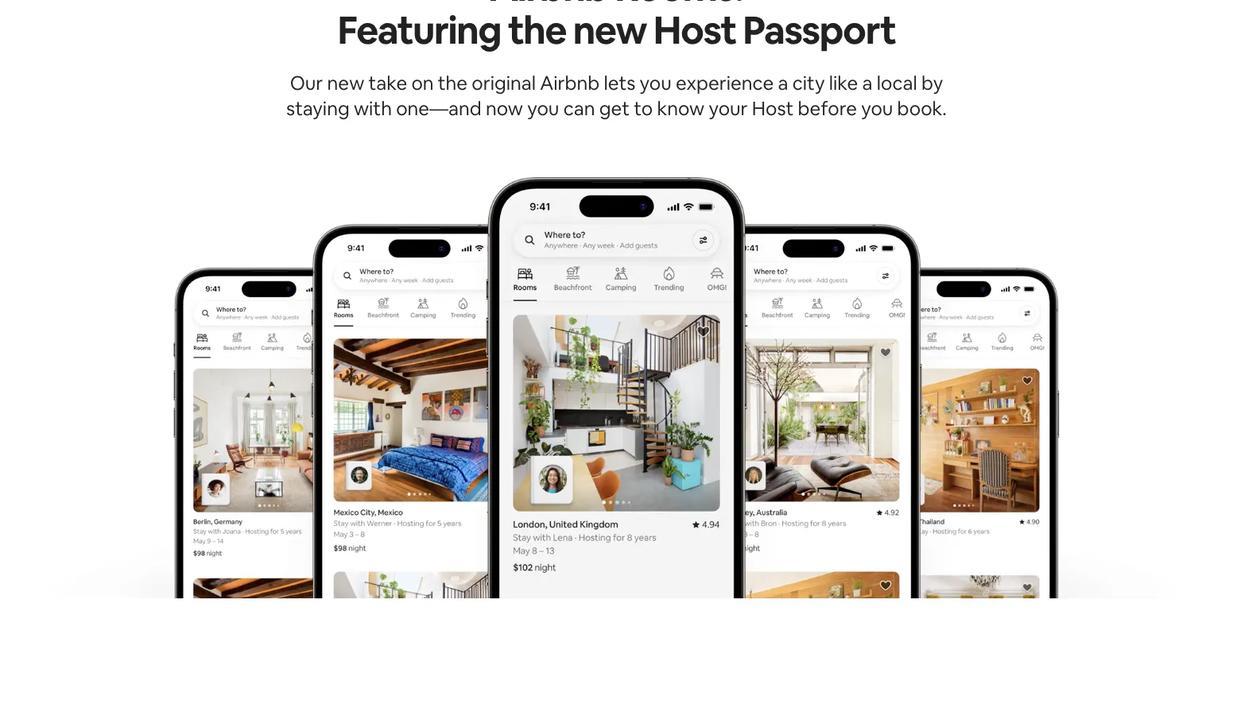 Task type: vqa. For each thing, say whether or not it's contained in the screenshot.
'ROOMS:'
yes



Task type: locate. For each thing, give the bounding box(es) containing it.
new inside our new take on the original airbnb lets you experience a city like a local by staying with one—and now you can get to know your host before you book.
[[327, 71, 365, 95]]

1 horizontal spatial new
[[573, 6, 647, 55]]

city
[[793, 71, 825, 95]]

you up to
[[640, 71, 672, 95]]

your
[[709, 96, 748, 121]]

airbnb inside the airbnb rooms: featuring the new host passport
[[490, 0, 608, 12]]

airbnb rooms: featuring the new host passport
[[338, 0, 896, 55]]

our new take on the original airbnb lets you experience a city like a local by staying with one—and now you can get to know your host before you book.
[[286, 71, 947, 121]]

1 horizontal spatial the
[[508, 6, 567, 55]]

featuring
[[338, 6, 501, 55]]

host passport
[[654, 6, 896, 55]]

new up the lets
[[573, 6, 647, 55]]

1 horizontal spatial you
[[640, 71, 672, 95]]

experience
[[676, 71, 774, 95]]

local
[[877, 71, 918, 95]]

new inside the airbnb rooms: featuring the new host passport
[[573, 6, 647, 55]]

you left can
[[528, 96, 560, 121]]

a
[[778, 71, 789, 95], [863, 71, 873, 95]]

the inside our new take on the original airbnb lets you experience a city like a local by staying with one—and now you can get to know your host before you book.
[[438, 71, 468, 95]]

1 vertical spatial new
[[327, 71, 365, 95]]

airbnb
[[490, 0, 608, 12], [540, 71, 600, 95]]

our
[[290, 71, 323, 95]]

lets
[[604, 71, 636, 95]]

0 horizontal spatial the
[[438, 71, 468, 95]]

a left city
[[778, 71, 789, 95]]

1 vertical spatial the
[[438, 71, 468, 95]]

know
[[658, 96, 705, 121]]

can
[[564, 96, 595, 121]]

1 horizontal spatial a
[[863, 71, 873, 95]]

0 vertical spatial the
[[508, 6, 567, 55]]

you
[[640, 71, 672, 95], [528, 96, 560, 121]]

the
[[508, 6, 567, 55], [438, 71, 468, 95]]

0 horizontal spatial new
[[327, 71, 365, 95]]

get
[[600, 96, 630, 121]]

0 vertical spatial airbnb
[[490, 0, 608, 12]]

new up the with
[[327, 71, 365, 95]]

0 vertical spatial new
[[573, 6, 647, 55]]

the up one—and
[[438, 71, 468, 95]]

one—and
[[396, 96, 482, 121]]

to
[[634, 96, 653, 121]]

1 vertical spatial you
[[528, 96, 560, 121]]

a right like
[[863, 71, 873, 95]]

1 vertical spatial airbnb
[[540, 71, 600, 95]]

like
[[830, 71, 859, 95]]

the up original
[[508, 6, 567, 55]]

new
[[573, 6, 647, 55], [327, 71, 365, 95]]

on
[[412, 71, 434, 95]]

0 horizontal spatial a
[[778, 71, 789, 95]]



Task type: describe. For each thing, give the bounding box(es) containing it.
rooms:
[[615, 0, 744, 12]]

1 a from the left
[[778, 71, 789, 95]]

0 horizontal spatial you
[[528, 96, 560, 121]]

take
[[369, 71, 407, 95]]

2 a from the left
[[863, 71, 873, 95]]

original
[[472, 71, 536, 95]]

the inside the airbnb rooms: featuring the new host passport
[[508, 6, 567, 55]]

staying
[[286, 96, 350, 121]]

you book.
[[862, 96, 947, 121]]

before
[[798, 96, 858, 121]]

host
[[752, 96, 794, 121]]

airbnb inside our new take on the original airbnb lets you experience a city like a local by staying with one—and now you can get to know your host before you book.
[[540, 71, 600, 95]]

with
[[354, 96, 392, 121]]

an animation of 5 phones that fan out, each showing an airbnb rooms listing. in the corner of each listing there is a host passport. the passport opens up to fill the screen and reveal details and fun facts about each host. element
[[44, 177, 1190, 599]]

by
[[922, 71, 944, 95]]

0 vertical spatial you
[[640, 71, 672, 95]]

now
[[486, 96, 523, 121]]



